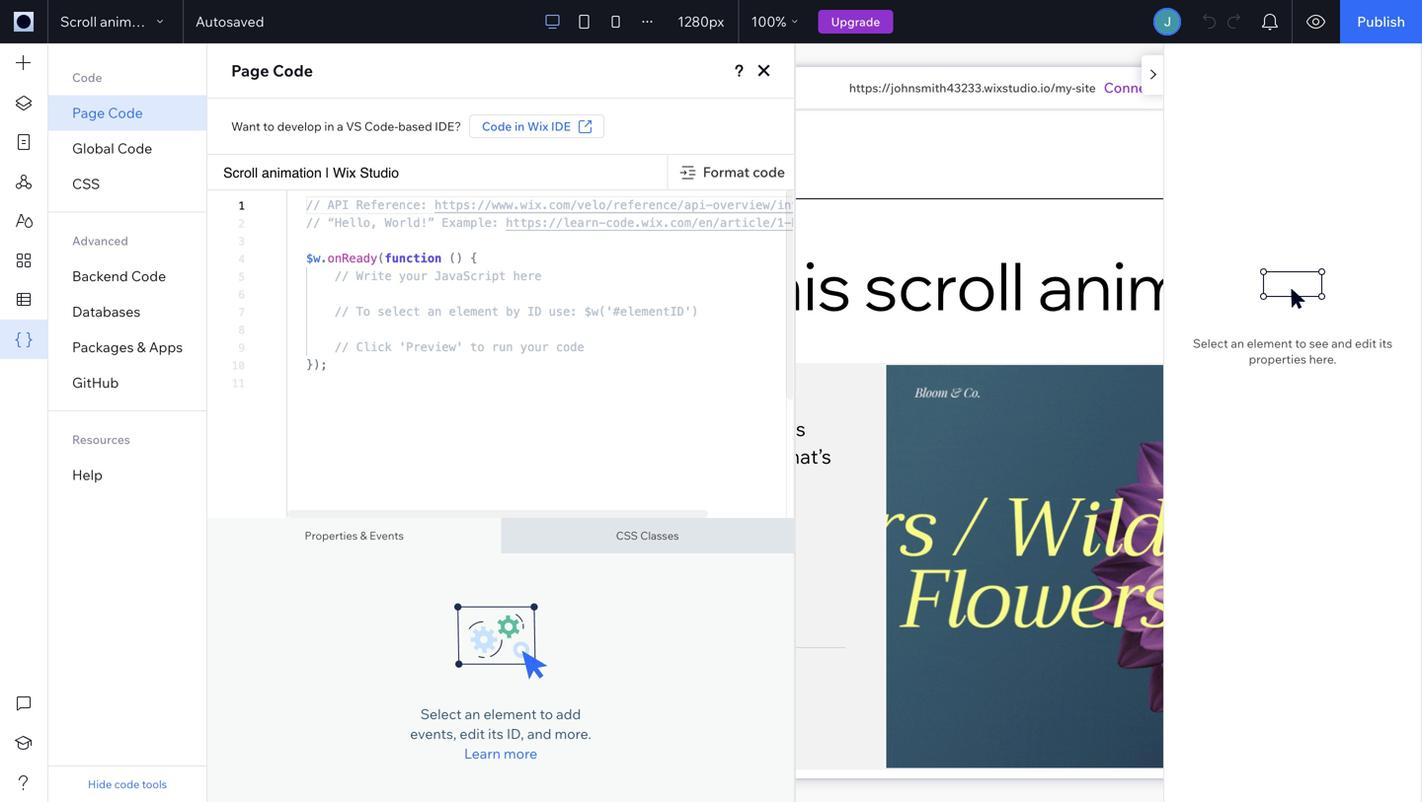 Task type: vqa. For each thing, say whether or not it's contained in the screenshot.
wix site search
no



Task type: locate. For each thing, give the bounding box(es) containing it.
code right "global"
[[117, 140, 152, 157]]

0 vertical spatial its
[[1379, 336, 1393, 351]]

1 horizontal spatial select
[[1193, 336, 1228, 351]]

1 vertical spatial css
[[616, 529, 638, 543]]

to left see
[[1295, 336, 1307, 351]]

0 vertical spatial element
[[1247, 336, 1293, 351]]

2 3 4 5 6 7 8 9 10 11
[[232, 218, 245, 390]]

11
[[232, 378, 245, 390]]

its right see
[[1379, 336, 1393, 351]]

1 vertical spatial code
[[114, 778, 140, 792]]

css for css classes
[[616, 529, 638, 543]]

0 horizontal spatial element
[[484, 706, 537, 723]]

1 horizontal spatial css
[[616, 529, 638, 543]]

want
[[231, 119, 260, 134]]

0 horizontal spatial &
[[137, 339, 146, 356]]

publish button
[[1341, 0, 1422, 43]]

wix inside "button"
[[527, 119, 548, 134]]

and
[[1332, 336, 1352, 351], [527, 726, 552, 743]]

9
[[239, 342, 245, 355]]

an left see
[[1231, 336, 1244, 351]]

2 vertical spatial to
[[540, 706, 553, 723]]

to inside select an element to add events, edit its id, and more. learn more
[[540, 706, 553, 723]]

to for select an element to see and edit its properties here.
[[1295, 336, 1307, 351]]

code-
[[364, 119, 398, 134]]

page down autosaved
[[231, 61, 269, 80]]

0 vertical spatial and
[[1332, 336, 1352, 351]]

0 vertical spatial &
[[137, 339, 146, 356]]

an up learn
[[465, 706, 480, 723]]

code right ide?
[[482, 119, 512, 134]]

here.
[[1309, 352, 1337, 367]]

0 horizontal spatial code
[[114, 778, 140, 792]]

element up id,
[[484, 706, 537, 723]]

to right "want"
[[263, 119, 275, 134]]

page code up "want"
[[231, 61, 313, 80]]

0 horizontal spatial css
[[72, 175, 100, 193]]

wix right |
[[333, 165, 356, 181]]

0 horizontal spatial in
[[324, 119, 334, 134]]

0 vertical spatial edit
[[1355, 336, 1377, 351]]

select for select an element to add events, edit its id, and more. learn more
[[421, 706, 462, 723]]

page code
[[231, 61, 313, 80], [72, 104, 143, 121]]

0 horizontal spatial select
[[421, 706, 462, 723]]

troduction
[[792, 199, 863, 212]]

events
[[370, 529, 404, 543]]

1 vertical spatial to
[[1295, 336, 1307, 351]]

1 vertical spatial its
[[488, 726, 504, 743]]

in left ide
[[515, 119, 525, 134]]

page
[[231, 61, 269, 80], [72, 104, 105, 121]]

select an element to see and edit its properties here.
[[1193, 336, 1393, 367]]

code right hide
[[114, 778, 140, 792]]

studio
[[360, 165, 399, 181]]

add
[[556, 706, 581, 723]]

page up "global"
[[72, 104, 105, 121]]

an for id,
[[465, 706, 480, 723]]

1 vertical spatial edit
[[460, 726, 485, 743]]

code for format
[[753, 163, 785, 181]]

& left apps
[[137, 339, 146, 356]]

1 vertical spatial select
[[421, 706, 462, 723]]

code up global code
[[108, 104, 143, 121]]

element for properties
[[1247, 336, 1293, 351]]

2
[[239, 218, 245, 230]]

1 horizontal spatial &
[[360, 529, 367, 543]]

1280
[[678, 13, 709, 30]]

scroll animation | wix studio
[[223, 165, 399, 181]]

code up "global"
[[72, 70, 102, 85]]

1 horizontal spatial and
[[1332, 336, 1352, 351]]

edit up learn
[[460, 726, 485, 743]]

an
[[1231, 336, 1244, 351], [465, 706, 480, 723]]

select inside select an element to add events, edit its id, and more. learn more
[[421, 706, 462, 723]]

and right id,
[[527, 726, 552, 743]]

0 horizontal spatial page
[[72, 104, 105, 121]]

onready
[[328, 252, 378, 266]]

&
[[137, 339, 146, 356], [360, 529, 367, 543]]

edit for events,
[[460, 726, 485, 743]]

css for css
[[72, 175, 100, 193]]

wix left ide
[[527, 119, 548, 134]]

its for and
[[1379, 336, 1393, 351]]

edit right see
[[1355, 336, 1377, 351]]

css left classes
[[616, 529, 638, 543]]

in inside "button"
[[515, 119, 525, 134]]

// click 'preview' to run your code
[[335, 341, 585, 355]]

1 horizontal spatial in
[[515, 119, 525, 134]]

in
[[324, 119, 334, 134], [515, 119, 525, 134]]

1 horizontal spatial code
[[753, 163, 785, 181]]

see
[[1309, 336, 1329, 351]]

https://johnsmith43233.wixstudio.io/my-site connect domain
[[849, 79, 1213, 96]]

its left id,
[[488, 726, 504, 743]]

its inside select an element to add events, edit its id, and more. learn more
[[488, 726, 504, 743]]

its inside select an element to see and edit its properties here.
[[1379, 336, 1393, 351]]

2 horizontal spatial to
[[1295, 336, 1307, 351]]

domain
[[1163, 79, 1213, 96]]

1 horizontal spatial an
[[1231, 336, 1244, 351]]

0 vertical spatial select
[[1193, 336, 1228, 351]]

0 horizontal spatial an
[[465, 706, 480, 723]]

its for events,
[[488, 726, 504, 743]]

edit
[[1355, 336, 1377, 351], [460, 726, 485, 743]]

an inside select an element to add events, edit its id, and more. learn more
[[465, 706, 480, 723]]

wix
[[527, 119, 548, 134], [333, 165, 356, 181]]

in left a at the left of page
[[324, 119, 334, 134]]

1 horizontal spatial its
[[1379, 336, 1393, 351]]

7
[[239, 307, 245, 319]]

4
[[239, 253, 245, 266]]

0 vertical spatial to
[[263, 119, 275, 134]]

tools
[[142, 778, 167, 792]]

0 vertical spatial css
[[72, 175, 100, 193]]

global code
[[72, 140, 152, 157]]

https://learn-
[[506, 216, 606, 230]]

0 vertical spatial an
[[1231, 336, 1244, 351]]

a
[[337, 119, 343, 134]]

1 horizontal spatial edit
[[1355, 336, 1377, 351]]

0 horizontal spatial edit
[[460, 726, 485, 743]]

1 vertical spatial and
[[527, 726, 552, 743]]

and inside select an element to add events, edit its id, and more. learn more
[[527, 726, 552, 743]]

format
[[703, 163, 750, 181]]

format code
[[703, 163, 785, 181]]

edit inside select an element to see and edit its properties here.
[[1355, 336, 1377, 351]]

code up develop
[[273, 61, 313, 80]]

0 vertical spatial wix
[[527, 119, 548, 134]]

1 vertical spatial page code
[[72, 104, 143, 121]]

code
[[273, 61, 313, 80], [72, 70, 102, 85], [108, 104, 143, 121], [482, 119, 512, 134], [117, 140, 152, 157], [131, 268, 166, 285]]

ide?
[[435, 119, 461, 134]]

world
[[834, 216, 870, 230]]

1 horizontal spatial page
[[231, 61, 269, 80]]

1 vertical spatial an
[[465, 706, 480, 723]]

& for apps
[[137, 339, 146, 356]]

and right see
[[1332, 336, 1352, 351]]

0 vertical spatial code
[[753, 163, 785, 181]]

2 in from the left
[[515, 119, 525, 134]]

to inside select an element to see and edit its properties here.
[[1295, 336, 1307, 351]]

1 in from the left
[[324, 119, 334, 134]]

1 vertical spatial wix
[[333, 165, 356, 181]]

code for hide
[[114, 778, 140, 792]]

100
[[751, 13, 776, 30]]

to left add
[[540, 706, 553, 723]]

code in wix ide button
[[469, 115, 604, 138]]

backend
[[72, 268, 128, 285]]

css down "global"
[[72, 175, 100, 193]]

code up overview/in
[[753, 163, 785, 181]]

select
[[1193, 336, 1228, 351], [421, 706, 462, 723]]

an inside select an element to see and edit its properties here.
[[1231, 336, 1244, 351]]

edit inside select an element to add events, edit its id, and more. learn more
[[460, 726, 485, 743]]

1 horizontal spatial to
[[540, 706, 553, 723]]

properties & events
[[305, 529, 404, 543]]

global
[[72, 140, 114, 157]]

element inside select an element to see and edit its properties here.
[[1247, 336, 1293, 351]]

1 vertical spatial element
[[484, 706, 537, 723]]

element inside select an element to add events, edit its id, and more. learn more
[[484, 706, 537, 723]]

want to develop in a vs code-based ide?
[[231, 119, 461, 134]]

0 horizontal spatial and
[[527, 726, 552, 743]]

its
[[1379, 336, 1393, 351], [488, 726, 504, 743]]

(
[[378, 252, 385, 266]]

0 vertical spatial page
[[231, 61, 269, 80]]

autosaved
[[196, 13, 264, 30]]

element up properties
[[1247, 336, 1293, 351]]

scroll
[[223, 165, 258, 181]]

code inside "button"
[[482, 119, 512, 134]]

select inside select an element to see and edit its properties here.
[[1193, 336, 1228, 351]]

0 horizontal spatial page code
[[72, 104, 143, 121]]

page code up global code
[[72, 104, 143, 121]]

to for select an element to add events, edit its id, and more. learn more
[[540, 706, 553, 723]]

code in wix ide
[[482, 119, 571, 134]]

element
[[1247, 336, 1293, 351], [484, 706, 537, 723]]

1 horizontal spatial wix
[[527, 119, 548, 134]]

ide
[[551, 119, 571, 134]]

.
[[321, 252, 328, 266]]

backend code
[[72, 268, 166, 285]]

vs
[[346, 119, 362, 134]]

1 vertical spatial &
[[360, 529, 367, 543]]

0 horizontal spatial its
[[488, 726, 504, 743]]

& left events
[[360, 529, 367, 543]]

code
[[753, 163, 785, 181], [114, 778, 140, 792]]

1 horizontal spatial element
[[1247, 336, 1293, 351]]

packages & apps
[[72, 339, 183, 356]]

1 horizontal spatial page code
[[231, 61, 313, 80]]

to
[[263, 119, 275, 134], [1295, 336, 1307, 351], [540, 706, 553, 723]]

0 horizontal spatial to
[[263, 119, 275, 134]]



Task type: describe. For each thing, give the bounding box(es) containing it.
learn more link
[[464, 746, 537, 763]]

develop
[[277, 119, 322, 134]]

classes
[[640, 529, 679, 543]]

)
[[692, 305, 699, 319]]

publish
[[1357, 13, 1405, 30]]

avatar image
[[1156, 10, 1180, 34]]

// api reference: https://www.wix.com/velo/reference/api-overview/in troduction // "hello, world!" example: https://learn-code.wix.com/en/article/1-hello-world
[[306, 199, 870, 230]]

hide code tools
[[88, 778, 167, 792]]

px
[[709, 13, 724, 30]]

0 vertical spatial page code
[[231, 61, 313, 80]]

hide
[[88, 778, 112, 792]]

// "hello, world!" example:
[[306, 216, 499, 230]]

connect
[[1104, 79, 1160, 96]]

connect domain button
[[1104, 78, 1213, 98]]

edit for and
[[1355, 336, 1377, 351]]

learn
[[464, 746, 501, 763]]

element for id,
[[484, 706, 537, 723]]

// write your javascript here
[[335, 270, 542, 283]]

});
[[306, 359, 328, 372]]

help
[[72, 467, 103, 484]]

apps
[[149, 339, 183, 356]]

https://www.wix.com/velo/reference/api-
[[435, 199, 713, 212]]

1 vertical spatial page
[[72, 104, 105, 121]]

// to select an element by id use: $w('#elementid' )
[[335, 305, 699, 319]]

100 %
[[751, 13, 787, 30]]

animation
[[262, 165, 322, 181]]

code right backend
[[131, 268, 166, 285]]

overview/in
[[713, 199, 792, 212]]

& for events
[[360, 529, 367, 543]]

more.
[[555, 726, 591, 743]]

5
[[239, 271, 245, 283]]

based
[[398, 119, 432, 134]]

events,
[[410, 726, 457, 743]]

3
[[239, 236, 245, 248]]

more
[[504, 746, 537, 763]]

databases
[[72, 303, 141, 321]]

%
[[776, 13, 787, 30]]

hello-
[[792, 216, 834, 230]]

hide code tools button
[[88, 777, 167, 793]]

packages
[[72, 339, 134, 356]]

select for select an element to see and edit its properties here.
[[1193, 336, 1228, 351]]

code.wix.com/en/article/1-
[[606, 216, 792, 230]]

properties
[[1249, 352, 1307, 367]]

site
[[1076, 80, 1096, 95]]

resources
[[72, 433, 130, 447]]

css classes
[[616, 529, 679, 543]]

1280 px
[[678, 13, 724, 30]]

8
[[239, 324, 245, 337]]

advanced
[[72, 234, 128, 248]]

format code button
[[667, 155, 794, 190]]

1
[[239, 200, 245, 212]]

// api reference:
[[306, 199, 428, 212]]

$w . onready ( function () {
[[306, 252, 478, 266]]

github
[[72, 374, 119, 392]]

|
[[326, 165, 329, 181]]

https://johnsmith43233.wixstudio.io/my-
[[849, 80, 1076, 95]]

select an element to add events, edit its id, and more. learn more
[[410, 706, 591, 763]]

$w
[[306, 252, 321, 266]]

id,
[[507, 726, 524, 743]]

and inside select an element to see and edit its properties here.
[[1332, 336, 1352, 351]]

6
[[239, 289, 245, 301]]

properties
[[305, 529, 358, 543]]

() {
[[449, 252, 478, 266]]

// to select an element by id use: $w('#elementid'
[[335, 305, 692, 319]]

function
[[385, 252, 442, 266]]

an for properties
[[1231, 336, 1244, 351]]

0 horizontal spatial wix
[[333, 165, 356, 181]]



